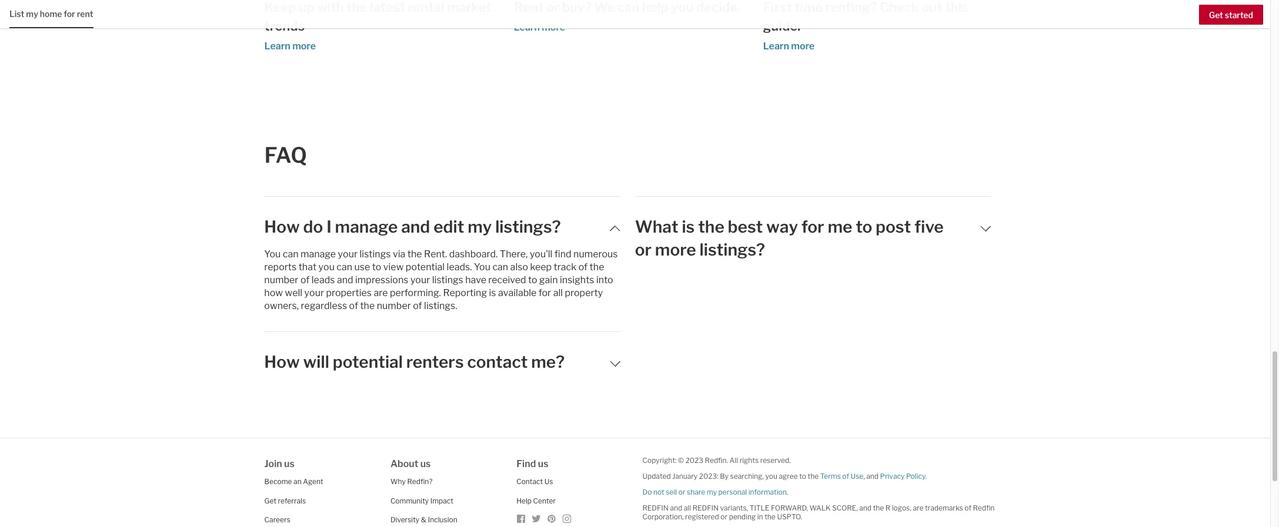 Task type: describe. For each thing, give the bounding box(es) containing it.
how
[[264, 287, 283, 299]]

contact
[[467, 352, 528, 372]]

diversity
[[390, 516, 419, 525]]

2 horizontal spatial your
[[410, 275, 430, 286]]

about us
[[390, 459, 431, 470]]

variants,
[[720, 504, 748, 513]]

terms
[[820, 472, 841, 481]]

of inside redfin and all redfin variants, title forward, walk score, and the r logos, are trademarks of redfin corporation, registered or pending in the uspto.
[[965, 504, 972, 513]]

with
[[317, 0, 344, 15]]

rent
[[77, 9, 93, 19]]

keep up with the latest rental market trends
[[264, 0, 491, 34]]

of down that
[[300, 275, 310, 286]]

0 horizontal spatial number
[[264, 275, 298, 286]]

0 horizontal spatial .
[[787, 488, 788, 497]]

what
[[635, 217, 679, 237]]

my inside list my home for rent link
[[26, 9, 38, 19]]

get for get referrals
[[264, 497, 276, 506]]

score,
[[832, 504, 858, 513]]

1 vertical spatial or
[[679, 488, 685, 497]]

do
[[643, 488, 652, 497]]

us
[[545, 478, 553, 487]]

of down performing.
[[413, 300, 422, 312]]

and right score,
[[859, 504, 872, 513]]

learn more for keep up with the latest rental market trends
[[264, 41, 316, 52]]

redfin?
[[407, 478, 433, 487]]

numerous
[[574, 249, 618, 260]]

redfin pinterest image
[[547, 515, 557, 524]]

there,
[[500, 249, 528, 260]]

about
[[390, 459, 418, 470]]

are inside you can manage your listings via the rent. dashboard. there, you'll find numerous reports that you can use to view potential leads. you can also keep track of the number of leads and impressions your listings have received to gain insights into how well your properties are performing. reporting is available for all property owners, regardless of the number of listings.
[[374, 287, 388, 299]]

and down sell
[[670, 504, 682, 513]]

1 horizontal spatial my
[[468, 217, 492, 237]]

listings.
[[424, 300, 457, 312]]

logos,
[[892, 504, 912, 513]]

all inside you can manage your listings via the rent. dashboard. there, you'll find numerous reports that you can use to view potential leads. you can also keep track of the number of leads and impressions your listings have received to gain insights into how well your properties are performing. reporting is available for all property owners, regardless of the number of listings.
[[553, 287, 563, 299]]

do
[[303, 217, 323, 237]]

and up via
[[401, 217, 430, 237]]

2 horizontal spatial can
[[493, 262, 508, 273]]

personal
[[718, 488, 747, 497]]

copyright:
[[643, 457, 677, 465]]

how do i manage and edit my listings?
[[264, 217, 561, 237]]

redfin facebook image
[[517, 515, 526, 524]]

and inside you can manage your listings via the rent. dashboard. there, you'll find numerous reports that you can use to view potential leads. you can also keep track of the number of leads and impressions your listings have received to gain insights into how well your properties are performing. reporting is available for all property owners, regardless of the number of listings.
[[337, 275, 353, 286]]

get started
[[1209, 10, 1253, 20]]

contact
[[517, 478, 543, 487]]

rights
[[740, 457, 759, 465]]

impact
[[430, 497, 453, 506]]

get started button
[[1199, 5, 1263, 25]]

get referrals
[[264, 497, 306, 506]]

find
[[555, 249, 571, 260]]

help center button
[[517, 497, 556, 506]]

or inside the what is the best way for me to post five or more listings?
[[635, 240, 652, 260]]

first time renting? check out this guide. link
[[763, 0, 999, 35]]

the right in
[[765, 513, 776, 522]]

have
[[465, 275, 486, 286]]

center
[[533, 497, 556, 506]]

uspto.
[[777, 513, 802, 522]]

reserved.
[[760, 457, 791, 465]]

community impact button
[[390, 497, 453, 506]]

1 horizontal spatial learn more
[[514, 22, 565, 33]]

out
[[922, 0, 943, 15]]

owners,
[[264, 300, 299, 312]]

rental
[[408, 0, 444, 15]]

us for join us
[[284, 459, 295, 470]]

learn for first time renting? check out this guide.
[[763, 41, 789, 52]]

updated
[[643, 472, 671, 481]]

by
[[720, 472, 729, 481]]

view
[[383, 262, 404, 273]]

0 horizontal spatial you
[[264, 249, 281, 260]]

redfin
[[973, 504, 995, 513]]

learn more for first time renting? check out this guide.
[[763, 41, 815, 52]]

all
[[730, 457, 738, 465]]

up
[[299, 0, 314, 15]]

redfin twitter image
[[532, 515, 541, 524]]

best
[[728, 217, 763, 237]]

check
[[880, 0, 919, 15]]

rent.
[[424, 249, 447, 260]]

forward,
[[771, 504, 808, 513]]

referrals
[[278, 497, 306, 506]]

the down numerous
[[590, 262, 604, 273]]

learn for keep up with the latest rental market trends
[[264, 41, 290, 52]]

the left "terms"
[[808, 472, 819, 481]]

me
[[828, 217, 852, 237]]

for inside you can manage your listings via the rent. dashboard. there, you'll find numerous reports that you can use to view potential leads. you can also keep track of the number of leads and impressions your listings have received to gain insights into how well your properties are performing. reporting is available for all property owners, regardless of the number of listings.
[[539, 287, 551, 299]]

join
[[264, 459, 282, 470]]

list my home for rent
[[9, 9, 93, 19]]

us for about us
[[420, 459, 431, 470]]

this
[[945, 0, 968, 15]]

gain
[[539, 275, 558, 286]]

careers button
[[264, 516, 290, 525]]

reporting
[[443, 287, 487, 299]]

via
[[393, 249, 405, 260]]

become an agent
[[264, 478, 323, 487]]

in
[[757, 513, 763, 522]]

leads
[[312, 275, 335, 286]]

of up insights
[[579, 262, 588, 273]]

terms of use link
[[820, 472, 863, 481]]

redfin.
[[705, 457, 728, 465]]

regardless
[[301, 300, 347, 312]]

1 vertical spatial potential
[[333, 352, 403, 372]]

get for get started
[[1209, 10, 1223, 20]]

keep
[[530, 262, 552, 273]]

latest
[[370, 0, 405, 15]]

inclusion
[[428, 516, 457, 525]]

track
[[554, 262, 577, 273]]

2023:
[[699, 472, 719, 481]]

1 horizontal spatial you
[[474, 262, 490, 273]]

,
[[863, 472, 865, 481]]

community impact
[[390, 497, 453, 506]]

and right ,
[[867, 472, 879, 481]]

agree
[[779, 472, 798, 481]]

0 horizontal spatial for
[[64, 9, 75, 19]]

share
[[687, 488, 705, 497]]

leads.
[[447, 262, 472, 273]]

also
[[510, 262, 528, 273]]

insights
[[560, 275, 594, 286]]

the inside keep up with the latest rental market trends
[[347, 0, 367, 15]]

registered
[[685, 513, 719, 522]]

1 vertical spatial listings
[[432, 275, 463, 286]]



Task type: vqa. For each thing, say whether or not it's contained in the screenshot.
leftmost us
yes



Task type: locate. For each thing, give the bounding box(es) containing it.
is
[[682, 217, 695, 237], [489, 287, 496, 299]]

. down agree
[[787, 488, 788, 497]]

careers
[[264, 516, 290, 525]]

1 vertical spatial for
[[802, 217, 824, 237]]

your up performing.
[[410, 275, 430, 286]]

first time renting? check out this guide.
[[763, 0, 968, 34]]

you up reports
[[264, 249, 281, 260]]

1 horizontal spatial your
[[338, 249, 358, 260]]

1 vertical spatial your
[[410, 275, 430, 286]]

or down the what
[[635, 240, 652, 260]]

get
[[1209, 10, 1223, 20], [264, 497, 276, 506]]

2 redfin from the left
[[693, 504, 719, 513]]

manage right i
[[335, 217, 398, 237]]

the right via
[[407, 249, 422, 260]]

get inside "button"
[[1209, 10, 1223, 20]]

my right share
[[707, 488, 717, 497]]

2 how from the top
[[264, 352, 300, 372]]

us
[[284, 459, 295, 470], [420, 459, 431, 470], [538, 459, 548, 470]]

is down received
[[489, 287, 496, 299]]

0 vertical spatial you
[[319, 262, 335, 273]]

2 vertical spatial for
[[539, 287, 551, 299]]

you inside you can manage your listings via the rent. dashboard. there, you'll find numerous reports that you can use to view potential leads. you can also keep track of the number of leads and impressions your listings have received to gain insights into how well your properties are performing. reporting is available for all property owners, regardless of the number of listings.
[[319, 262, 335, 273]]

you'll
[[530, 249, 553, 260]]

0 vertical spatial you
[[264, 249, 281, 260]]

get referrals button
[[264, 497, 306, 506]]

you
[[264, 249, 281, 260], [474, 262, 490, 273]]

0 horizontal spatial learn
[[264, 41, 290, 52]]

the
[[347, 0, 367, 15], [698, 217, 724, 237], [407, 249, 422, 260], [590, 262, 604, 273], [360, 300, 375, 312], [808, 472, 819, 481], [873, 504, 884, 513], [765, 513, 776, 522]]

for inside the what is the best way for me to post five or more listings?
[[802, 217, 824, 237]]

1 horizontal spatial you
[[765, 472, 777, 481]]

properties
[[326, 287, 372, 299]]

0 vertical spatial listings?
[[495, 217, 561, 237]]

five
[[915, 217, 944, 237]]

2 horizontal spatial or
[[721, 513, 728, 522]]

agent
[[303, 478, 323, 487]]

find us
[[517, 459, 548, 470]]

are
[[374, 287, 388, 299], [913, 504, 924, 513]]

potential down rent.
[[406, 262, 445, 273]]

how
[[264, 217, 300, 237], [264, 352, 300, 372]]

1 vertical spatial you
[[765, 472, 777, 481]]

for left me
[[802, 217, 824, 237]]

the down properties
[[360, 300, 375, 312]]

1 horizontal spatial redfin
[[693, 504, 719, 513]]

more
[[542, 22, 565, 33], [292, 41, 316, 52], [791, 41, 815, 52], [655, 240, 696, 260]]

get up careers button
[[264, 497, 276, 506]]

number
[[264, 275, 298, 286], [377, 300, 411, 312]]

0 horizontal spatial get
[[264, 497, 276, 506]]

2 vertical spatial my
[[707, 488, 717, 497]]

keep
[[264, 0, 296, 15]]

my right list
[[26, 9, 38, 19]]

post
[[876, 217, 911, 237]]

2 vertical spatial your
[[304, 287, 324, 299]]

0 vertical spatial .
[[926, 472, 927, 481]]

contact us
[[517, 478, 553, 487]]

1 horizontal spatial or
[[679, 488, 685, 497]]

manage inside you can manage your listings via the rent. dashboard. there, you'll find numerous reports that you can use to view potential leads. you can also keep track of the number of leads and impressions your listings have received to gain insights into how well your properties are performing. reporting is available for all property owners, regardless of the number of listings.
[[301, 249, 336, 260]]

1 vertical spatial my
[[468, 217, 492, 237]]

property
[[565, 287, 603, 299]]

will
[[303, 352, 329, 372]]

2 horizontal spatial my
[[707, 488, 717, 497]]

1 vertical spatial all
[[684, 504, 691, 513]]

0 vertical spatial your
[[338, 249, 358, 260]]

is inside the what is the best way for me to post five or more listings?
[[682, 217, 695, 237]]

0 horizontal spatial is
[[489, 287, 496, 299]]

become an agent button
[[264, 478, 323, 487]]

not
[[653, 488, 664, 497]]

1 how from the top
[[264, 217, 300, 237]]

you up information on the bottom right
[[765, 472, 777, 481]]

0 horizontal spatial redfin
[[643, 504, 669, 513]]

redfin down do not sell or share my personal information link
[[693, 504, 719, 513]]

©
[[678, 457, 684, 465]]

1 horizontal spatial are
[[913, 504, 924, 513]]

use
[[851, 472, 863, 481]]

3 us from the left
[[538, 459, 548, 470]]

redfin instagram image
[[562, 515, 572, 524]]

trademarks
[[925, 504, 963, 513]]

is right the what
[[682, 217, 695, 237]]

1 us from the left
[[284, 459, 295, 470]]

0 vertical spatial manage
[[335, 217, 398, 237]]

1 vertical spatial are
[[913, 504, 924, 513]]

0 vertical spatial get
[[1209, 10, 1223, 20]]

can left use on the left of page
[[337, 262, 352, 273]]

0 horizontal spatial are
[[374, 287, 388, 299]]

updated january 2023: by searching, you agree to the terms of use , and privacy policy .
[[643, 472, 927, 481]]

an
[[294, 478, 302, 487]]

sell
[[666, 488, 677, 497]]

0 vertical spatial how
[[264, 217, 300, 237]]

the left r
[[873, 504, 884, 513]]

my up dashboard.
[[468, 217, 492, 237]]

way
[[766, 217, 798, 237]]

can up reports
[[283, 249, 299, 260]]

you up have
[[474, 262, 490, 273]]

0 vertical spatial listings
[[360, 249, 391, 260]]

0 vertical spatial all
[[553, 287, 563, 299]]

to up impressions
[[372, 262, 381, 273]]

1 horizontal spatial potential
[[406, 262, 445, 273]]

the right with
[[347, 0, 367, 15]]

0 horizontal spatial learn more
[[264, 41, 316, 52]]

listings down leads.
[[432, 275, 463, 286]]

1 vertical spatial .
[[787, 488, 788, 497]]

1 horizontal spatial listings?
[[700, 240, 765, 260]]

2 vertical spatial or
[[721, 513, 728, 522]]

for
[[64, 9, 75, 19], [802, 217, 824, 237], [539, 287, 551, 299]]

us right join
[[284, 459, 295, 470]]

the left best
[[698, 217, 724, 237]]

can
[[283, 249, 299, 260], [337, 262, 352, 273], [493, 262, 508, 273]]

us for find us
[[538, 459, 548, 470]]

to down keep
[[528, 275, 537, 286]]

number down reports
[[264, 275, 298, 286]]

information
[[749, 488, 787, 497]]

get left started
[[1209, 10, 1223, 20]]

how left will
[[264, 352, 300, 372]]

your down leads
[[304, 287, 324, 299]]

how left do
[[264, 217, 300, 237]]

0 vertical spatial for
[[64, 9, 75, 19]]

1 vertical spatial how
[[264, 352, 300, 372]]

are right logos,
[[913, 504, 924, 513]]

is inside you can manage your listings via the rent. dashboard. there, you'll find numerous reports that you can use to view potential leads. you can also keep track of the number of leads and impressions your listings have received to gain insights into how well your properties are performing. reporting is available for all property owners, regardless of the number of listings.
[[489, 287, 496, 299]]

0 vertical spatial is
[[682, 217, 695, 237]]

market
[[447, 0, 491, 15]]

1 vertical spatial is
[[489, 287, 496, 299]]

to inside the what is the best way for me to post five or more listings?
[[856, 217, 872, 237]]

how will potential renters contact me?
[[264, 352, 565, 372]]

2 horizontal spatial for
[[802, 217, 824, 237]]

1 vertical spatial listings?
[[700, 240, 765, 260]]

2 horizontal spatial us
[[538, 459, 548, 470]]

title
[[750, 504, 770, 513]]

0 horizontal spatial us
[[284, 459, 295, 470]]

r
[[886, 504, 891, 513]]

performing.
[[390, 287, 441, 299]]

or inside redfin and all redfin variants, title forward, walk score, and the r logos, are trademarks of redfin corporation, registered or pending in the uspto.
[[721, 513, 728, 522]]

you up leads
[[319, 262, 335, 273]]

potential
[[406, 262, 445, 273], [333, 352, 403, 372]]

2 horizontal spatial learn more
[[763, 41, 815, 52]]

redfin and all redfin variants, title forward, walk score, and the r logos, are trademarks of redfin corporation, registered or pending in the uspto.
[[643, 504, 995, 522]]

of left the use
[[842, 472, 849, 481]]

listings up use on the left of page
[[360, 249, 391, 260]]

help center
[[517, 497, 556, 506]]

0 vertical spatial number
[[264, 275, 298, 286]]

become
[[264, 478, 292, 487]]

0 horizontal spatial your
[[304, 287, 324, 299]]

listings? inside the what is the best way for me to post five or more listings?
[[700, 240, 765, 260]]

well
[[285, 287, 302, 299]]

guide.
[[763, 18, 801, 34]]

1 horizontal spatial .
[[926, 472, 927, 481]]

more inside the what is the best way for me to post five or more listings?
[[655, 240, 696, 260]]

to right agree
[[799, 472, 806, 481]]

community
[[390, 497, 429, 506]]

all down share
[[684, 504, 691, 513]]

listings? up you'll
[[495, 217, 561, 237]]

0 horizontal spatial or
[[635, 240, 652, 260]]

0 vertical spatial my
[[26, 9, 38, 19]]

0 vertical spatial or
[[635, 240, 652, 260]]

renting?
[[826, 0, 877, 15]]

0 vertical spatial potential
[[406, 262, 445, 273]]

are inside redfin and all redfin variants, title forward, walk score, and the r logos, are trademarks of redfin corporation, registered or pending in the uspto.
[[913, 504, 924, 513]]

1 horizontal spatial all
[[684, 504, 691, 513]]

0 vertical spatial are
[[374, 287, 388, 299]]

received
[[488, 275, 526, 286]]

us up redfin?
[[420, 459, 431, 470]]

1 vertical spatial number
[[377, 300, 411, 312]]

0 horizontal spatial my
[[26, 9, 38, 19]]

the inside the what is the best way for me to post five or more listings?
[[698, 217, 724, 237]]

0 horizontal spatial potential
[[333, 352, 403, 372]]

or left pending
[[721, 513, 728, 522]]

reports
[[264, 262, 297, 273]]

searching,
[[730, 472, 764, 481]]

redfin down not
[[643, 504, 669, 513]]

listings? down best
[[700, 240, 765, 260]]

1 horizontal spatial get
[[1209, 10, 1223, 20]]

are down impressions
[[374, 287, 388, 299]]

trends
[[264, 18, 305, 34]]

1 horizontal spatial for
[[539, 287, 551, 299]]

my
[[26, 9, 38, 19], [468, 217, 492, 237], [707, 488, 717, 497]]

us right the find
[[538, 459, 548, 470]]

find
[[517, 459, 536, 470]]

available
[[498, 287, 537, 299]]

your up use on the left of page
[[338, 249, 358, 260]]

or right sell
[[679, 488, 685, 497]]

walk
[[810, 504, 831, 513]]

0 horizontal spatial listings
[[360, 249, 391, 260]]

and up properties
[[337, 275, 353, 286]]

why
[[390, 478, 406, 487]]

that
[[299, 262, 317, 273]]

why redfin?
[[390, 478, 433, 487]]

0 horizontal spatial you
[[319, 262, 335, 273]]

to right me
[[856, 217, 872, 237]]

0 horizontal spatial can
[[283, 249, 299, 260]]

into
[[596, 275, 613, 286]]

manage up that
[[301, 249, 336, 260]]

number down performing.
[[377, 300, 411, 312]]

all down gain
[[553, 287, 563, 299]]

you
[[319, 262, 335, 273], [765, 472, 777, 481]]

1 horizontal spatial learn
[[514, 22, 540, 33]]

time
[[795, 0, 823, 15]]

1 vertical spatial get
[[264, 497, 276, 506]]

all
[[553, 287, 563, 299], [684, 504, 691, 513]]

1 vertical spatial you
[[474, 262, 490, 273]]

all inside redfin and all redfin variants, title forward, walk score, and the r logos, are trademarks of redfin corporation, registered or pending in the uspto.
[[684, 504, 691, 513]]

potential inside you can manage your listings via the rent. dashboard. there, you'll find numerous reports that you can use to view potential leads. you can also keep track of the number of leads and impressions your listings have received to gain insights into how well your properties are performing. reporting is available for all property owners, regardless of the number of listings.
[[406, 262, 445, 273]]

corporation,
[[643, 513, 684, 522]]

1 horizontal spatial us
[[420, 459, 431, 470]]

1 redfin from the left
[[643, 504, 669, 513]]

do not sell or share my personal information .
[[643, 488, 788, 497]]

of left redfin at the bottom
[[965, 504, 972, 513]]

how for how will potential renters contact me?
[[264, 352, 300, 372]]

1 horizontal spatial listings
[[432, 275, 463, 286]]

2 us from the left
[[420, 459, 431, 470]]

for left rent
[[64, 9, 75, 19]]

1 horizontal spatial can
[[337, 262, 352, 273]]

contact us button
[[517, 478, 553, 487]]

of down properties
[[349, 300, 358, 312]]

1 vertical spatial manage
[[301, 249, 336, 260]]

why redfin? button
[[390, 478, 433, 487]]

0 horizontal spatial listings?
[[495, 217, 561, 237]]

started
[[1225, 10, 1253, 20]]

for down gain
[[539, 287, 551, 299]]

privacy policy link
[[880, 472, 926, 481]]

0 horizontal spatial all
[[553, 287, 563, 299]]

2 horizontal spatial learn
[[763, 41, 789, 52]]

can up received
[[493, 262, 508, 273]]

1 horizontal spatial number
[[377, 300, 411, 312]]

1 horizontal spatial is
[[682, 217, 695, 237]]

. right the privacy
[[926, 472, 927, 481]]

how for how do i manage and edit my listings?
[[264, 217, 300, 237]]

potential right will
[[333, 352, 403, 372]]

diversity & inclusion
[[390, 516, 457, 525]]



